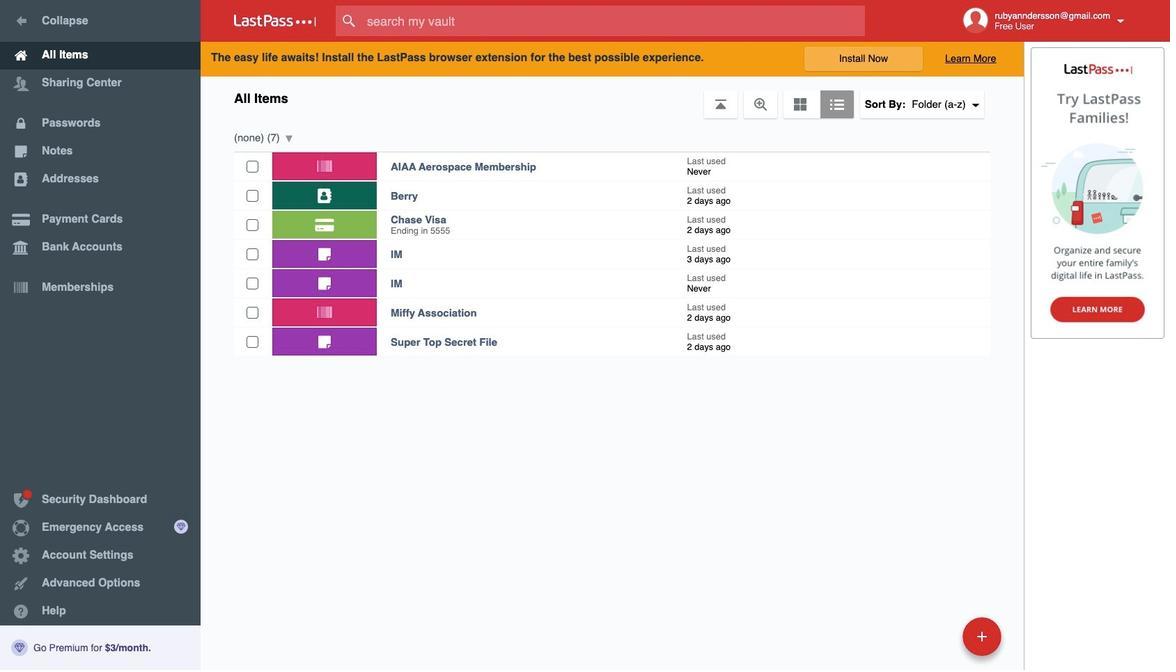 Task type: vqa. For each thing, say whether or not it's contained in the screenshot.
dialog
no



Task type: locate. For each thing, give the bounding box(es) containing it.
lastpass image
[[234, 15, 316, 27]]

new item navigation
[[867, 614, 1010, 671]]

vault options navigation
[[201, 77, 1024, 118]]

new item element
[[867, 617, 1006, 657]]



Task type: describe. For each thing, give the bounding box(es) containing it.
main navigation navigation
[[0, 0, 201, 671]]

Search search field
[[336, 6, 892, 36]]

search my vault text field
[[336, 6, 892, 36]]



